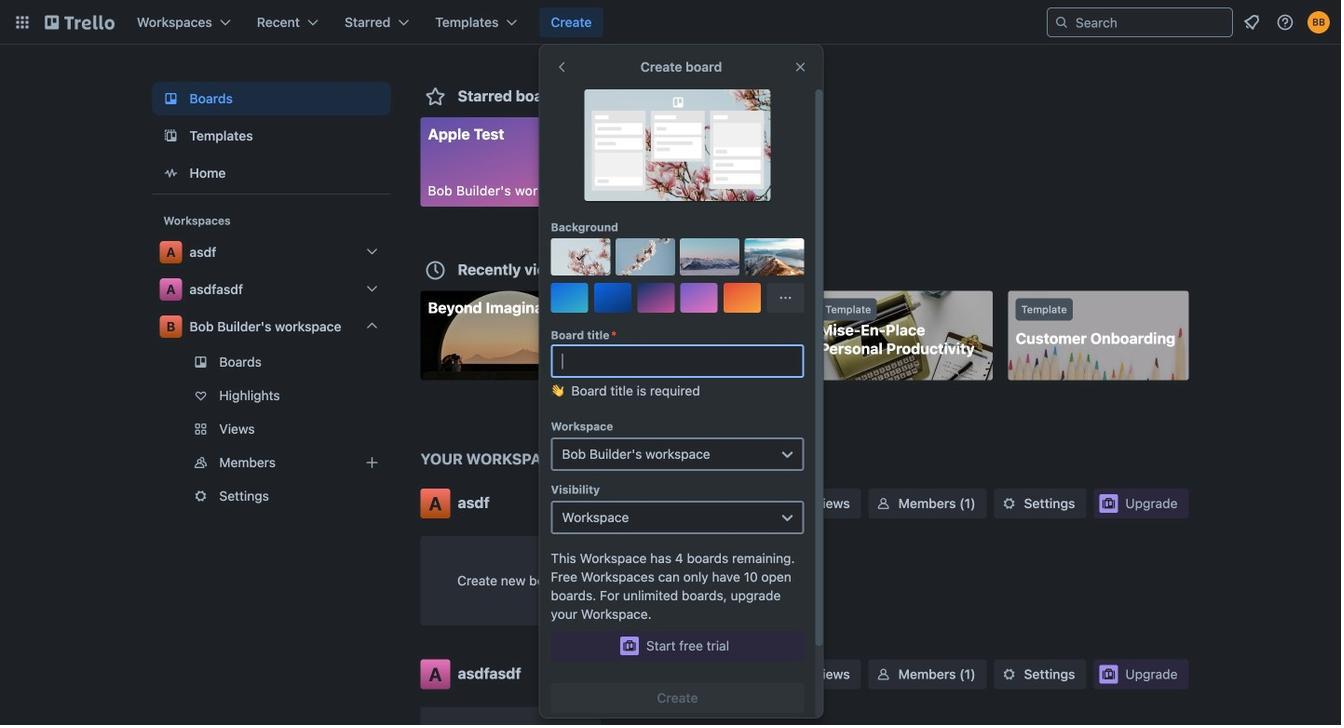 Task type: vqa. For each thing, say whether or not it's contained in the screenshot.
0 Notifications image
yes



Task type: describe. For each thing, give the bounding box(es) containing it.
add image
[[361, 452, 383, 474]]

bob builder (bobbuilder40) image
[[1308, 11, 1331, 34]]

primary element
[[0, 0, 1342, 45]]

0 notifications image
[[1241, 11, 1264, 34]]

1 horizontal spatial sm image
[[875, 495, 893, 513]]

back to home image
[[45, 7, 115, 37]]

search image
[[1055, 15, 1070, 30]]

2 horizontal spatial sm image
[[1000, 666, 1019, 684]]

return to previous screen image
[[555, 60, 570, 75]]

2 horizontal spatial sm image
[[1000, 495, 1019, 513]]

wave image
[[551, 382, 564, 408]]



Task type: locate. For each thing, give the bounding box(es) containing it.
sm image
[[698, 495, 717, 513], [1000, 495, 1019, 513], [875, 666, 893, 684]]

template board image
[[160, 125, 182, 147]]

sm image
[[875, 495, 893, 513], [698, 666, 717, 684], [1000, 666, 1019, 684]]

custom image image
[[574, 250, 588, 265]]

open information menu image
[[1277, 13, 1295, 32]]

0 horizontal spatial sm image
[[698, 495, 717, 513]]

board image
[[160, 88, 182, 110]]

Search field
[[1070, 9, 1233, 35]]

home image
[[160, 162, 182, 185]]

None text field
[[551, 345, 805, 378]]

1 horizontal spatial sm image
[[875, 666, 893, 684]]

close popover image
[[793, 60, 808, 75]]

0 horizontal spatial sm image
[[698, 666, 717, 684]]



